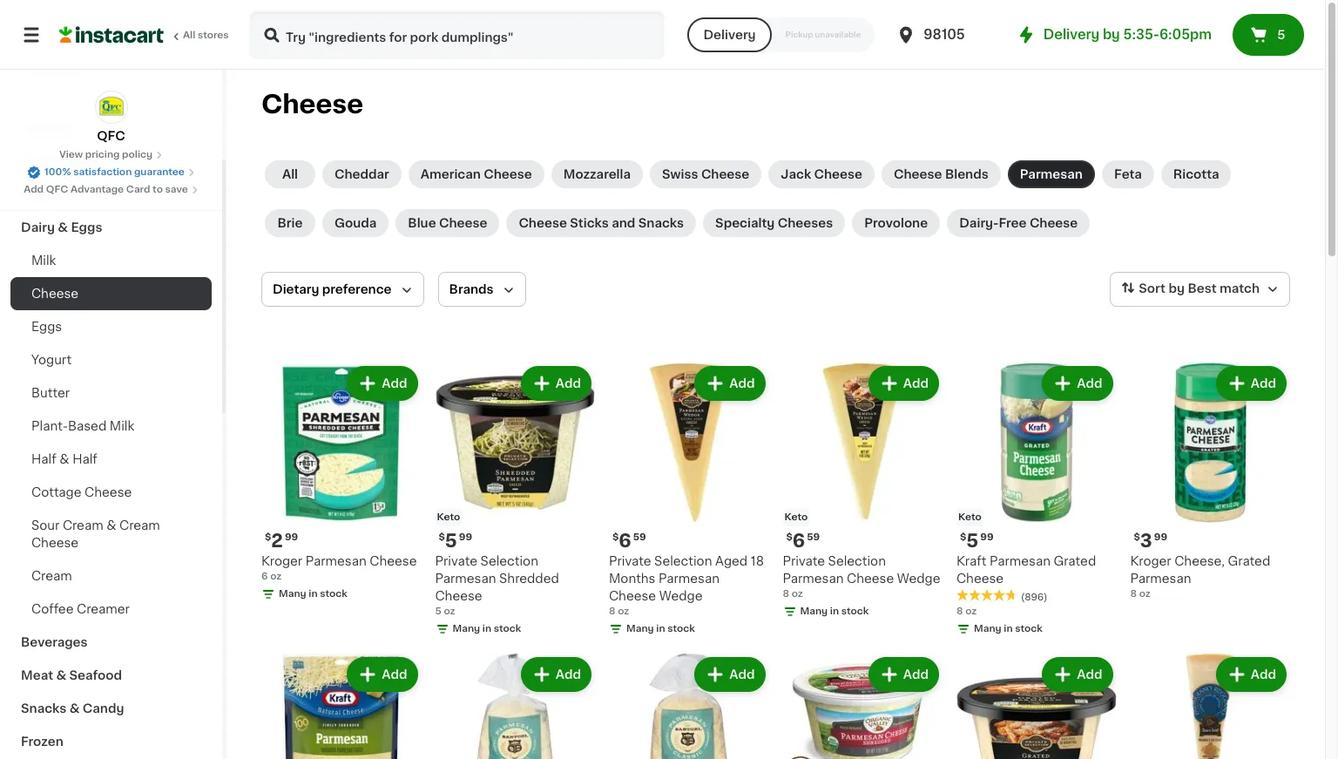 Task type: locate. For each thing, give the bounding box(es) containing it.
2
[[271, 531, 283, 549]]

5 button
[[1233, 14, 1305, 56]]

gouda
[[335, 217, 377, 229]]

1 half from the left
[[31, 453, 56, 465]]

$ inside the $ 2 99
[[265, 532, 271, 542]]

2 59 from the left
[[807, 532, 820, 542]]

1 horizontal spatial all
[[282, 168, 298, 180]]

by left 5:35-
[[1103, 28, 1120, 41]]

& right meat
[[56, 669, 66, 681]]

brie
[[278, 217, 303, 229]]

99
[[285, 532, 298, 542], [459, 532, 472, 542], [981, 532, 994, 542], [1154, 532, 1168, 542]]

advantage
[[71, 185, 124, 194]]

all stores
[[183, 31, 229, 40]]

59 up months
[[633, 532, 646, 542]]

0 horizontal spatial kroger
[[261, 555, 303, 567]]

kraft
[[957, 555, 987, 567]]

2 horizontal spatial selection
[[828, 555, 886, 567]]

$ for private selection aged 18 months parmesan cheese wedge
[[613, 532, 619, 542]]

parmesan inside private selection parmesan shredded cheese 5 oz
[[435, 572, 496, 584]]

8
[[783, 589, 790, 598], [1131, 589, 1137, 598], [609, 606, 616, 616], [957, 606, 963, 616]]

1 horizontal spatial $ 5 99
[[960, 531, 994, 549]]

3 $ from the left
[[613, 532, 619, 542]]

0 horizontal spatial snacks
[[21, 702, 67, 715]]

1 59 from the left
[[633, 532, 646, 542]]

2 horizontal spatial keto
[[959, 512, 982, 522]]

private inside private selection parmesan cheese wedge 8 oz
[[783, 555, 825, 567]]

0 horizontal spatial eggs
[[31, 321, 62, 333]]

dietary preference
[[273, 283, 392, 295]]

0 vertical spatial wedge
[[897, 572, 941, 584]]

2 $ 5 99 from the left
[[960, 531, 994, 549]]

0 horizontal spatial 6
[[261, 571, 268, 581]]

2 private from the left
[[609, 555, 651, 567]]

1 horizontal spatial 6
[[619, 531, 632, 549]]

& left candy
[[69, 702, 80, 715]]

$ up kroger cheese, grated parmesan 8 oz
[[1134, 532, 1141, 542]]

cheese sticks and snacks
[[519, 217, 684, 229]]

many in stock for months
[[627, 624, 695, 633]]

product group
[[261, 363, 421, 604], [435, 363, 595, 639], [609, 363, 769, 639], [783, 363, 943, 622], [957, 363, 1117, 639], [1131, 363, 1291, 601], [261, 653, 421, 759], [435, 653, 595, 759], [609, 653, 769, 759], [783, 653, 943, 759], [957, 653, 1117, 759], [1131, 653, 1291, 759]]

kroger inside kroger cheese, grated parmesan 8 oz
[[1131, 555, 1172, 567]]

5 inside private selection parmesan shredded cheese 5 oz
[[435, 606, 442, 616]]

wedge
[[897, 572, 941, 584], [659, 590, 703, 602]]

$ up private selection parmesan shredded cheese 5 oz
[[439, 532, 445, 542]]

parmesan link
[[1008, 160, 1095, 188]]

parmesan inside "link"
[[1020, 168, 1083, 180]]

2 keto from the left
[[785, 512, 808, 522]]

many in stock down private selection parmesan shredded cheese 5 oz
[[453, 624, 521, 633]]

specialty cheeses
[[716, 217, 833, 229]]

many in stock down private selection parmesan cheese wedge 8 oz
[[800, 606, 869, 616]]

1 horizontal spatial private
[[609, 555, 651, 567]]

jack cheese link
[[769, 160, 875, 188]]

cheddar
[[335, 168, 389, 180]]

selection inside private selection parmesan cheese wedge 8 oz
[[828, 555, 886, 567]]

selection
[[481, 555, 539, 567], [655, 555, 712, 567], [828, 555, 886, 567]]

qfc link
[[95, 91, 128, 145]]

$ for private selection parmesan shredded cheese
[[439, 532, 445, 542]]

1 vertical spatial by
[[1169, 283, 1185, 295]]

0 horizontal spatial grated
[[1054, 555, 1096, 567]]

ricotta link
[[1161, 160, 1232, 188]]

& right dairy
[[58, 221, 68, 234]]

1 99 from the left
[[285, 532, 298, 542]]

selection for wedge
[[828, 555, 886, 567]]

thanksgiving
[[21, 155, 104, 167]]

feta
[[1115, 168, 1142, 180]]

in down the kroger parmesan cheese 6 oz
[[309, 589, 318, 598]]

private for private selection parmesan shredded cheese
[[435, 555, 478, 567]]

1 horizontal spatial eggs
[[71, 221, 102, 234]]

cheese inside sour cream & cream cheese
[[31, 537, 79, 549]]

sort by
[[1139, 283, 1185, 295]]

kraft parmesan grated cheese
[[957, 555, 1096, 584]]

wedge inside private selection aged 18 months parmesan cheese wedge 8 oz
[[659, 590, 703, 602]]

private inside private selection parmesan shredded cheese 5 oz
[[435, 555, 478, 567]]

$ 6 59 up private selection parmesan cheese wedge 8 oz
[[786, 531, 820, 549]]

by inside field
[[1169, 283, 1185, 295]]

0 vertical spatial qfc
[[97, 130, 125, 142]]

many in stock for cheese
[[453, 624, 521, 633]]

59 for private selection aged 18 months parmesan cheese wedge
[[633, 532, 646, 542]]

0 vertical spatial all
[[183, 31, 195, 40]]

delivery inside delivery by 5:35-6:05pm link
[[1044, 28, 1100, 41]]

$ for kroger parmesan cheese
[[265, 532, 271, 542]]

0 horizontal spatial by
[[1103, 28, 1120, 41]]

$ up private selection parmesan cheese wedge 8 oz
[[786, 532, 793, 542]]

dietary
[[273, 283, 319, 295]]

many in stock down the kroger parmesan cheese 6 oz
[[279, 589, 348, 598]]

0 horizontal spatial $ 5 99
[[439, 531, 472, 549]]

0 horizontal spatial half
[[31, 453, 56, 465]]

8 inside private selection aged 18 months parmesan cheese wedge 8 oz
[[609, 606, 616, 616]]

& up cottage
[[60, 453, 69, 465]]

delivery inside delivery button
[[704, 29, 756, 41]]

stock down private selection parmesan cheese wedge 8 oz
[[842, 606, 869, 616]]

59 up private selection parmesan cheese wedge 8 oz
[[807, 532, 820, 542]]

1 horizontal spatial wedge
[[897, 572, 941, 584]]

5 $ from the left
[[960, 532, 967, 542]]

many down private selection parmesan cheese wedge 8 oz
[[800, 606, 828, 616]]

0 horizontal spatial $ 6 59
[[613, 531, 646, 549]]

mozzarella
[[564, 168, 631, 180]]

$ up kraft on the right
[[960, 532, 967, 542]]

$ 5 99 up private selection parmesan shredded cheese 5 oz
[[439, 531, 472, 549]]

service type group
[[688, 17, 875, 52]]

stock for cheese
[[494, 624, 521, 633]]

1 horizontal spatial 59
[[807, 532, 820, 542]]

by for delivery
[[1103, 28, 1120, 41]]

1 vertical spatial wedge
[[659, 590, 703, 602]]

eggs down advantage
[[71, 221, 102, 234]]

0 horizontal spatial delivery
[[704, 29, 756, 41]]

private selection aged 18 months parmesan cheese wedge 8 oz
[[609, 555, 764, 616]]

3 99 from the left
[[981, 532, 994, 542]]

many for private selection parmesan cheese wedge
[[800, 606, 828, 616]]

instacart logo image
[[59, 24, 164, 45]]

1 kroger from the left
[[261, 555, 303, 567]]

2 99 from the left
[[459, 532, 472, 542]]

1 grated from the left
[[1054, 555, 1096, 567]]

0 horizontal spatial selection
[[481, 555, 539, 567]]

$ 5 99 up kraft on the right
[[960, 531, 994, 549]]

snacks right "and"
[[639, 217, 684, 229]]

keto for private selection parmesan shredded cheese
[[437, 512, 460, 522]]

private inside private selection aged 18 months parmesan cheese wedge 8 oz
[[609, 555, 651, 567]]

& for candy
[[69, 702, 80, 715]]

99 inside $ 3 99
[[1154, 532, 1168, 542]]

99 up private selection parmesan shredded cheese 5 oz
[[459, 532, 472, 542]]

$ 6 59 up months
[[613, 531, 646, 549]]

$ 6 59
[[613, 531, 646, 549], [786, 531, 820, 549]]

delivery for delivery
[[704, 29, 756, 41]]

1 private from the left
[[435, 555, 478, 567]]

specialty cheeses link
[[703, 209, 846, 237]]

candy
[[83, 702, 124, 715]]

0 horizontal spatial all
[[183, 31, 195, 40]]

brie link
[[265, 209, 315, 237]]

1 horizontal spatial delivery
[[1044, 28, 1100, 41]]

dairy & eggs link
[[10, 211, 212, 244]]

18
[[751, 555, 764, 567]]

& down cottage cheese link
[[106, 519, 116, 532]]

oz inside kroger cheese, grated parmesan 8 oz
[[1140, 589, 1151, 598]]

all left stores on the left top of page
[[183, 31, 195, 40]]

1 horizontal spatial half
[[72, 453, 98, 465]]

delivery for delivery by 5:35-6:05pm
[[1044, 28, 1100, 41]]

cream
[[63, 519, 103, 532], [119, 519, 160, 532], [31, 570, 72, 582]]

$ 2 99
[[265, 531, 298, 549]]

stock down private selection parmesan shredded cheese 5 oz
[[494, 624, 521, 633]]

2 half from the left
[[72, 453, 98, 465]]

6 down the $ 2 99
[[261, 571, 268, 581]]

0 horizontal spatial qfc
[[46, 185, 68, 194]]

0 horizontal spatial 59
[[633, 532, 646, 542]]

milk inside 'link'
[[31, 254, 56, 267]]

many in stock inside the product group
[[279, 589, 348, 598]]

qfc up view pricing policy link
[[97, 130, 125, 142]]

cheese inside kraft parmesan grated cheese
[[957, 572, 1004, 584]]

1 vertical spatial milk
[[110, 420, 134, 432]]

meat & seafood link
[[10, 659, 212, 692]]

kroger inside the kroger parmesan cheese 6 oz
[[261, 555, 303, 567]]

kroger down $ 3 99
[[1131, 555, 1172, 567]]

milk down dairy
[[31, 254, 56, 267]]

3 private from the left
[[783, 555, 825, 567]]

many down private selection parmesan shredded cheese 5 oz
[[453, 624, 480, 633]]

half down plant-based milk
[[72, 453, 98, 465]]

1 selection from the left
[[481, 555, 539, 567]]

cottage
[[31, 486, 82, 498]]

yogurt
[[31, 354, 72, 366]]

1 vertical spatial snacks
[[21, 702, 67, 715]]

4 99 from the left
[[1154, 532, 1168, 542]]

swiss cheese link
[[650, 160, 762, 188]]

1 horizontal spatial qfc
[[97, 130, 125, 142]]

& for seafood
[[56, 669, 66, 681]]

$ inside $ 3 99
[[1134, 532, 1141, 542]]

creamer
[[77, 603, 130, 615]]

1 keto from the left
[[437, 512, 460, 522]]

stores
[[198, 31, 229, 40]]

yogurt link
[[10, 343, 212, 376]]

0 horizontal spatial milk
[[31, 254, 56, 267]]

blue cheese
[[408, 217, 488, 229]]

99 up kraft on the right
[[981, 532, 994, 542]]

product group containing 2
[[261, 363, 421, 604]]

milk right the based
[[110, 420, 134, 432]]

sticks
[[570, 217, 609, 229]]

in down private selection parmesan shredded cheese 5 oz
[[483, 624, 492, 633]]

2 horizontal spatial 6
[[793, 531, 805, 549]]

all up brie
[[282, 168, 298, 180]]

5
[[1278, 29, 1286, 41], [445, 531, 457, 549], [967, 531, 979, 549], [435, 606, 442, 616]]

many in stock for wedge
[[800, 606, 869, 616]]

keto for private selection parmesan cheese wedge
[[785, 512, 808, 522]]

cream down cottage cheese
[[63, 519, 103, 532]]

swiss cheese
[[662, 168, 750, 180]]

1 horizontal spatial kroger
[[1131, 555, 1172, 567]]

cheese inside private selection parmesan cheese wedge 8 oz
[[847, 572, 894, 584]]

many in stock for oz
[[279, 589, 348, 598]]

many down the kroger parmesan cheese 6 oz
[[279, 589, 306, 598]]

None search field
[[249, 10, 665, 59]]

view pricing policy link
[[59, 148, 163, 162]]

6 up months
[[619, 531, 632, 549]]

6 up private selection parmesan cheese wedge 8 oz
[[793, 531, 805, 549]]

selection inside private selection aged 18 months parmesan cheese wedge 8 oz
[[655, 555, 712, 567]]

0 vertical spatial by
[[1103, 28, 1120, 41]]

& for eggs
[[58, 221, 68, 234]]

kroger down the $ 2 99
[[261, 555, 303, 567]]

by right the sort
[[1169, 283, 1185, 295]]

parmesan inside private selection parmesan cheese wedge 8 oz
[[783, 572, 844, 584]]

item badge image
[[783, 756, 818, 759]]

snacks & candy
[[21, 702, 124, 715]]

all
[[183, 31, 195, 40], [282, 168, 298, 180]]

2 grated from the left
[[1228, 555, 1271, 567]]

3 keto from the left
[[959, 512, 982, 522]]

1 horizontal spatial selection
[[655, 555, 712, 567]]

stock for months
[[668, 624, 695, 633]]

grated inside kroger cheese, grated parmesan 8 oz
[[1228, 555, 1271, 567]]

0 horizontal spatial wedge
[[659, 590, 703, 602]]

sort
[[1139, 283, 1166, 295]]

meat & seafood
[[21, 669, 122, 681]]

stock down the kroger parmesan cheese 6 oz
[[320, 589, 348, 598]]

1 horizontal spatial $ 6 59
[[786, 531, 820, 549]]

many down months
[[627, 624, 654, 633]]

dairy-free cheese link
[[947, 209, 1090, 237]]

99 inside the $ 2 99
[[285, 532, 298, 542]]

2 selection from the left
[[655, 555, 712, 567]]

many in stock down private selection aged 18 months parmesan cheese wedge 8 oz
[[627, 624, 695, 633]]

in down private selection parmesan cheese wedge 8 oz
[[830, 606, 839, 616]]

qfc inside "link"
[[97, 130, 125, 142]]

$ for kraft parmesan grated cheese
[[960, 532, 967, 542]]

stock
[[320, 589, 348, 598], [842, 606, 869, 616], [494, 624, 521, 633], [668, 624, 695, 633], [1015, 624, 1043, 633]]

Search field
[[251, 12, 664, 58]]

99 right '2'
[[285, 532, 298, 542]]

6 $ from the left
[[1134, 532, 1141, 542]]

delivery
[[1044, 28, 1100, 41], [704, 29, 756, 41]]

99 for kroger parmesan cheese
[[285, 532, 298, 542]]

$ up the kroger parmesan cheese 6 oz
[[265, 532, 271, 542]]

1 horizontal spatial by
[[1169, 283, 1185, 295]]

snacks up frozen
[[21, 702, 67, 715]]

$ 6 59 for private selection aged 18 months parmesan cheese wedge
[[613, 531, 646, 549]]

ricotta
[[1174, 168, 1220, 180]]

kroger cheese, grated parmesan 8 oz
[[1131, 555, 1271, 598]]

qfc down 100%
[[46, 185, 68, 194]]

2 $ 6 59 from the left
[[786, 531, 820, 549]]

1 horizontal spatial keto
[[785, 512, 808, 522]]

4 $ from the left
[[786, 532, 793, 542]]

many
[[279, 589, 306, 598], [800, 606, 828, 616], [453, 624, 480, 633], [627, 624, 654, 633], [974, 624, 1002, 633]]

selection for cheese
[[481, 555, 539, 567]]

half down plant- on the bottom of the page
[[31, 453, 56, 465]]

in down private selection aged 18 months parmesan cheese wedge 8 oz
[[657, 624, 665, 633]]

0 vertical spatial snacks
[[639, 217, 684, 229]]

oz inside the kroger parmesan cheese 6 oz
[[270, 571, 282, 581]]

milk
[[31, 254, 56, 267], [110, 420, 134, 432]]

1 horizontal spatial grated
[[1228, 555, 1271, 567]]

keto
[[437, 512, 460, 522], [785, 512, 808, 522], [959, 512, 982, 522]]

blue
[[408, 217, 436, 229]]

selection inside private selection parmesan shredded cheese 5 oz
[[481, 555, 539, 567]]

$ for kroger cheese, grated parmesan
[[1134, 532, 1141, 542]]

2 horizontal spatial private
[[783, 555, 825, 567]]

0 horizontal spatial keto
[[437, 512, 460, 522]]

private
[[435, 555, 478, 567], [609, 555, 651, 567], [783, 555, 825, 567]]

in for cheese
[[483, 624, 492, 633]]

jack cheese
[[781, 168, 863, 180]]

lists
[[49, 60, 79, 72]]

1 $ 6 59 from the left
[[613, 531, 646, 549]]

cream up the coffee
[[31, 570, 72, 582]]

oz inside private selection aged 18 months parmesan cheese wedge 8 oz
[[618, 606, 629, 616]]

grated for kroger cheese, grated parmesan 8 oz
[[1228, 555, 1271, 567]]

1 horizontal spatial snacks
[[639, 217, 684, 229]]

1 $ from the left
[[265, 532, 271, 542]]

99 for private selection parmesan shredded cheese
[[459, 532, 472, 542]]

butter link
[[10, 376, 212, 410]]

sour cream & cream cheese link
[[10, 509, 212, 559]]

6 for private selection parmesan cheese wedge
[[793, 531, 805, 549]]

$ up months
[[613, 532, 619, 542]]

$ 6 59 for private selection parmesan cheese wedge
[[786, 531, 820, 549]]

1 horizontal spatial milk
[[110, 420, 134, 432]]

3 selection from the left
[[828, 555, 886, 567]]

1 vertical spatial all
[[282, 168, 298, 180]]

cream down cottage cheese link
[[119, 519, 160, 532]]

milk link
[[10, 244, 212, 277]]

2 $ from the left
[[439, 532, 445, 542]]

99 right 3
[[1154, 532, 1168, 542]]

cream link
[[10, 559, 212, 593]]

in for oz
[[309, 589, 318, 598]]

1 $ 5 99 from the left
[[439, 531, 472, 549]]

grated inside kraft parmesan grated cheese
[[1054, 555, 1096, 567]]

many in stock
[[279, 589, 348, 598], [800, 606, 869, 616], [453, 624, 521, 633], [627, 624, 695, 633], [974, 624, 1043, 633]]

2 kroger from the left
[[1131, 555, 1172, 567]]

stock for oz
[[320, 589, 348, 598]]

stock down private selection aged 18 months parmesan cheese wedge 8 oz
[[668, 624, 695, 633]]

eggs up yogurt
[[31, 321, 62, 333]]

feta link
[[1102, 160, 1154, 188]]

0 vertical spatial milk
[[31, 254, 56, 267]]

8 inside private selection parmesan cheese wedge 8 oz
[[783, 589, 790, 598]]

0 horizontal spatial private
[[435, 555, 478, 567]]



Task type: vqa. For each thing, say whether or not it's contained in the screenshot.
top Costco
no



Task type: describe. For each thing, give the bounding box(es) containing it.
sour cream & cream cheese
[[31, 519, 160, 549]]

parmesan inside the kroger parmesan cheese 6 oz
[[306, 555, 367, 567]]

5 inside button
[[1278, 29, 1286, 41]]

98105
[[924, 28, 965, 41]]

keto for kraft parmesan grated cheese
[[959, 512, 982, 522]]

frozen link
[[10, 725, 212, 758]]

meat
[[21, 669, 53, 681]]

cheese link
[[10, 277, 212, 310]]

kroger for 6
[[261, 555, 303, 567]]

many in stock down (896)
[[974, 624, 1043, 633]]

preference
[[322, 283, 392, 295]]

stock down (896)
[[1015, 624, 1043, 633]]

cheese inside "link"
[[814, 168, 863, 180]]

in for wedge
[[830, 606, 839, 616]]

many for private selection parmesan shredded cheese
[[453, 624, 480, 633]]

specialty
[[716, 217, 775, 229]]

$ 5 99 for private selection parmesan shredded cheese
[[439, 531, 472, 549]]

produce
[[21, 188, 74, 200]]

and
[[612, 217, 636, 229]]

cheese blends
[[894, 168, 989, 180]]

3
[[1141, 531, 1153, 549]]

delivery by 5:35-6:05pm
[[1044, 28, 1212, 41]]

jack
[[781, 168, 811, 180]]

mozzarella link
[[551, 160, 643, 188]]

cheese,
[[1175, 555, 1225, 567]]

cheese inside private selection aged 18 months parmesan cheese wedge 8 oz
[[609, 590, 656, 602]]

wedge inside private selection parmesan cheese wedge 8 oz
[[897, 572, 941, 584]]

$ for private selection parmesan cheese wedge
[[786, 532, 793, 542]]

all for all
[[282, 168, 298, 180]]

cottage cheese
[[31, 486, 132, 498]]

qfc logo image
[[95, 91, 128, 124]]

gouda link
[[322, 209, 389, 237]]

99 for kroger cheese, grated parmesan
[[1154, 532, 1168, 542]]

american cheese
[[421, 168, 532, 180]]

1 vertical spatial qfc
[[46, 185, 68, 194]]

parmesan inside kraft parmesan grated cheese
[[990, 555, 1051, 567]]

provolone
[[865, 217, 928, 229]]

guarantee
[[134, 167, 185, 177]]

$ 5 99 for kraft parmesan grated cheese
[[960, 531, 994, 549]]

cheese blends link
[[882, 160, 1001, 188]]

private for private selection aged 18 months parmesan cheese wedge
[[609, 555, 651, 567]]

stock for wedge
[[842, 606, 869, 616]]

6:05pm
[[1160, 28, 1212, 41]]

1 vertical spatial eggs
[[31, 321, 62, 333]]

& for half
[[60, 453, 69, 465]]

cheddar link
[[322, 160, 402, 188]]

aged
[[715, 555, 748, 567]]

all link
[[265, 160, 315, 188]]

98105 button
[[896, 10, 1001, 59]]

oz inside private selection parmesan shredded cheese 5 oz
[[444, 606, 455, 616]]

parmesan inside kroger cheese, grated parmesan 8 oz
[[1131, 572, 1192, 584]]

policy
[[122, 150, 153, 159]]

parmesan inside private selection aged 18 months parmesan cheese wedge 8 oz
[[659, 572, 720, 584]]

swiss
[[662, 168, 698, 180]]

private selection parmesan shredded cheese 5 oz
[[435, 555, 559, 616]]

cheese sticks and snacks link
[[507, 209, 696, 237]]

coffee creamer link
[[10, 593, 212, 626]]

(896)
[[1021, 592, 1048, 602]]

oz inside private selection parmesan cheese wedge 8 oz
[[792, 589, 803, 598]]

dairy & eggs
[[21, 221, 102, 234]]

dietary preference button
[[261, 272, 424, 307]]

100% satisfaction guarantee
[[45, 167, 185, 177]]

view
[[59, 150, 83, 159]]

in down kraft parmesan grated cheese
[[1004, 624, 1013, 633]]

best match
[[1188, 283, 1260, 295]]

beverages link
[[10, 626, 212, 659]]

by for sort
[[1169, 283, 1185, 295]]

delivery button
[[688, 17, 772, 52]]

99 for kraft parmesan grated cheese
[[981, 532, 994, 542]]

plant-
[[31, 420, 68, 432]]

half & half link
[[10, 443, 212, 476]]

private for private selection parmesan cheese wedge
[[783, 555, 825, 567]]

all stores link
[[59, 10, 230, 59]]

6 inside the kroger parmesan cheese 6 oz
[[261, 571, 268, 581]]

coffee creamer
[[31, 603, 130, 615]]

card
[[126, 185, 150, 194]]

in for months
[[657, 624, 665, 633]]

provolone link
[[852, 209, 940, 237]]

half & half
[[31, 453, 98, 465]]

add qfc advantage card to save
[[24, 185, 188, 194]]

match
[[1220, 283, 1260, 295]]

based
[[68, 420, 107, 432]]

cottage cheese link
[[10, 476, 212, 509]]

brands button
[[438, 272, 526, 307]]

to
[[153, 185, 163, 194]]

view pricing policy
[[59, 150, 153, 159]]

satisfaction
[[73, 167, 132, 177]]

coffee
[[31, 603, 74, 615]]

cheese inside the kroger parmesan cheese 6 oz
[[370, 555, 417, 567]]

pricing
[[85, 150, 120, 159]]

american
[[421, 168, 481, 180]]

dairy-
[[960, 217, 999, 229]]

product group containing 3
[[1131, 363, 1291, 601]]

american cheese link
[[409, 160, 544, 188]]

blue cheese link
[[396, 209, 500, 237]]

butter
[[31, 387, 70, 399]]

best
[[1188, 283, 1217, 295]]

kroger parmesan cheese 6 oz
[[261, 555, 417, 581]]

0 vertical spatial eggs
[[71, 221, 102, 234]]

save
[[165, 185, 188, 194]]

6 for private selection aged 18 months parmesan cheese wedge
[[619, 531, 632, 549]]

months
[[609, 572, 656, 584]]

eggs link
[[10, 310, 212, 343]]

many for kroger parmesan cheese
[[279, 589, 306, 598]]

grated for kraft parmesan grated cheese
[[1054, 555, 1096, 567]]

frozen
[[21, 736, 63, 748]]

delivery by 5:35-6:05pm link
[[1016, 24, 1212, 45]]

8 inside kroger cheese, grated parmesan 8 oz
[[1131, 589, 1137, 598]]

kroger for parmesan
[[1131, 555, 1172, 567]]

free
[[999, 217, 1027, 229]]

produce link
[[10, 178, 212, 211]]

8 oz
[[957, 606, 977, 616]]

brands
[[449, 283, 494, 295]]

59 for private selection parmesan cheese wedge
[[807, 532, 820, 542]]

cheese inside private selection parmesan shredded cheese 5 oz
[[435, 590, 483, 602]]

seafood
[[69, 669, 122, 681]]

thanksgiving link
[[10, 145, 212, 178]]

plant-based milk
[[31, 420, 134, 432]]

& inside sour cream & cream cheese
[[106, 519, 116, 532]]

many for private selection aged 18 months parmesan cheese wedge
[[627, 624, 654, 633]]

many down 8 oz
[[974, 624, 1002, 633]]

100% satisfaction guarantee button
[[27, 162, 195, 180]]

all for all stores
[[183, 31, 195, 40]]

Best match Sort by field
[[1110, 272, 1291, 307]]

selection for months
[[655, 555, 712, 567]]



